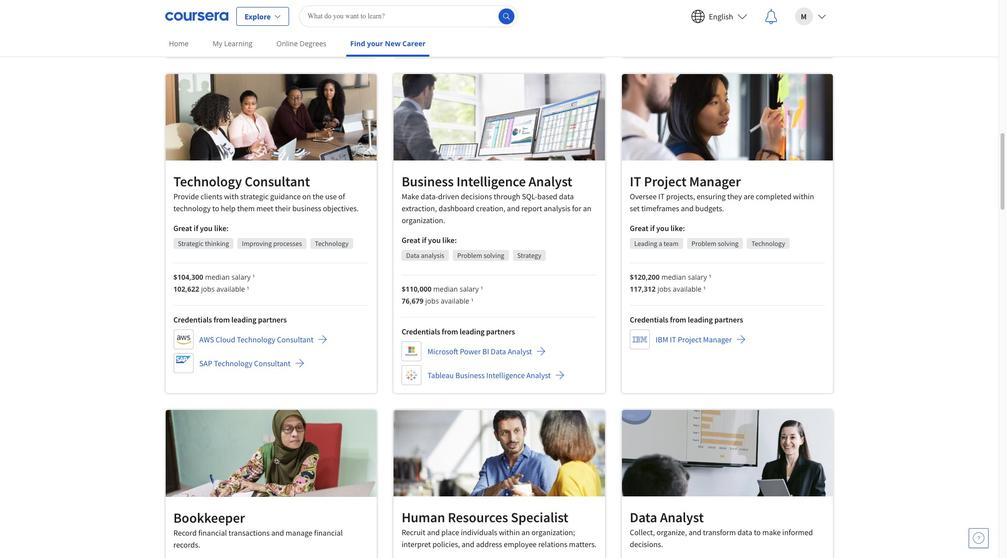 Task type: locate. For each thing, give the bounding box(es) containing it.
1 horizontal spatial like:
[[442, 235, 457, 245]]

developer up the ibm front-end developer
[[480, 1, 514, 11]]

business down power
[[455, 371, 485, 381]]

meet
[[256, 203, 273, 213]]

2 vertical spatial ibm
[[656, 335, 668, 345]]

1 horizontal spatial if
[[422, 235, 427, 245]]

policies,
[[433, 540, 460, 550]]

to left help
[[212, 203, 219, 213]]

cybersecurity
[[213, 10, 259, 20], [224, 34, 270, 44]]

2 horizontal spatial great if you like:
[[630, 224, 685, 233]]

within up employee on the bottom right of the page
[[499, 528, 520, 538]]

salary inside $110,000 median salary ¹ 76,679 jobs available ¹
[[460, 285, 479, 294]]

available right 76,679
[[441, 297, 469, 306]]

timeframes
[[641, 204, 679, 214]]

relations
[[538, 540, 568, 550]]

jobs
[[201, 285, 215, 294], [658, 285, 671, 294], [425, 297, 439, 306]]

from up ibm it project manager link
[[670, 315, 686, 325]]

0 vertical spatial data
[[559, 192, 574, 202]]

1 horizontal spatial available
[[441, 297, 469, 306]]

2 vertical spatial consultant
[[254, 359, 291, 369]]

0 horizontal spatial within
[[499, 528, 520, 538]]

2 horizontal spatial like:
[[671, 224, 685, 233]]

jobs right 76,679
[[425, 297, 439, 306]]

manager inside it project manager oversee it projects, ensuring they are completed within set timeframes and budgets.
[[689, 173, 741, 191]]

and left manage on the left of page
[[271, 529, 284, 539]]

analyst inside 'link'
[[261, 10, 285, 20]]

¹
[[252, 273, 255, 282], [709, 273, 711, 282], [247, 285, 249, 294], [481, 285, 483, 294], [703, 285, 706, 294], [471, 297, 474, 306]]

resources
[[448, 509, 508, 527]]

data inside business intelligence analyst make data-driven decisions through sql-based data extraction, dashboard creation, and report analysis for an organization.
[[559, 192, 574, 202]]

0 vertical spatial consultant
[[245, 173, 310, 191]]

address
[[476, 540, 502, 550]]

1 vertical spatial consultant
[[277, 335, 314, 345]]

problem solving down the creation,
[[457, 251, 504, 260]]

available right 117,312
[[673, 285, 702, 294]]

1 horizontal spatial an
[[583, 204, 591, 214]]

matters.
[[569, 540, 597, 550]]

project inside it project manager oversee it projects, ensuring they are completed within set timeframes and budgets.
[[644, 173, 687, 191]]

make
[[402, 192, 419, 202]]

intelligence inside business intelligence analyst make data-driven decisions through sql-based data extraction, dashboard creation, and report analysis for an organization.
[[457, 173, 526, 191]]

data up collect,
[[630, 509, 657, 527]]

end for ibm
[[462, 25, 475, 35]]

you
[[200, 223, 213, 233], [656, 224, 669, 233], [428, 235, 441, 245]]

1 horizontal spatial financial
[[314, 529, 343, 539]]

aws cloud technology consultant link
[[173, 330, 327, 350]]

data
[[406, 251, 420, 260], [491, 347, 506, 357], [630, 509, 657, 527]]

analysis down organization.
[[421, 251, 444, 260]]

1 vertical spatial it
[[658, 192, 665, 202]]

0 vertical spatial manager
[[689, 173, 741, 191]]

meta
[[428, 1, 444, 11], [656, 1, 672, 11]]

microsoft
[[428, 347, 458, 357]]

an up employee on the bottom right of the page
[[522, 528, 530, 538]]

it project manager oversee it projects, ensuring they are completed within set timeframes and budgets.
[[630, 173, 814, 214]]

0 horizontal spatial jobs
[[201, 285, 215, 294]]

0 horizontal spatial if
[[194, 223, 198, 233]]

0 vertical spatial to
[[212, 203, 219, 213]]

credentials up aws
[[173, 315, 212, 325]]

credentials from leading partners up power
[[402, 327, 515, 337]]

salary
[[231, 273, 251, 282], [688, 273, 707, 282], [460, 285, 479, 294]]

salary inside the $120,200 median salary ¹ 117,312 jobs available ¹
[[688, 273, 707, 282]]

meta inside "link"
[[428, 1, 444, 11]]

0 vertical spatial data
[[406, 251, 420, 260]]

0 horizontal spatial an
[[522, 528, 530, 538]]

you up strategic thinking
[[200, 223, 213, 233]]

financial right manage on the left of page
[[314, 529, 343, 539]]

ensuring
[[697, 192, 726, 202]]

developer inside "link"
[[480, 1, 514, 11]]

None search field
[[299, 5, 518, 27]]

you for business
[[428, 235, 441, 245]]

if up strategic
[[194, 223, 198, 233]]

to inside the data analyst collect, organize, and transform data to make informed decisions.
[[754, 528, 761, 538]]

median right $110,000
[[433, 285, 458, 294]]

0 horizontal spatial financial
[[198, 529, 227, 539]]

1 vertical spatial to
[[754, 528, 761, 538]]

you up 'data analysis'
[[428, 235, 441, 245]]

leading up aws cloud technology consultant 'link'
[[231, 315, 256, 325]]

consultant inside 'link'
[[277, 335, 314, 345]]

business
[[292, 203, 321, 213]]

ibm
[[199, 10, 212, 20], [428, 25, 440, 35], [656, 335, 668, 345]]

from up microsoft
[[442, 327, 458, 337]]

interpret
[[402, 540, 431, 550]]

problem solving for project
[[692, 239, 739, 248]]

it
[[630, 173, 641, 191], [658, 192, 665, 202], [670, 335, 676, 345]]

front- down meta front-end developer "link"
[[442, 25, 462, 35]]

2 horizontal spatial ibm
[[656, 335, 668, 345]]

google
[[199, 34, 223, 44]]

leading
[[634, 239, 657, 248]]

median inside $110,000 median salary ¹ 76,679 jobs available ¹
[[433, 285, 458, 294]]

solving for manager
[[718, 239, 739, 248]]

front-
[[445, 1, 465, 11], [442, 25, 462, 35]]

and down individuals
[[462, 540, 475, 550]]

1 vertical spatial developer
[[476, 25, 510, 35]]

data up for at the top right of page
[[559, 192, 574, 202]]

$120,200 median salary ¹ 117,312 jobs available ¹
[[630, 273, 711, 294]]

1 vertical spatial cybersecurity
[[224, 34, 270, 44]]

salary for project
[[688, 273, 707, 282]]

from for project
[[670, 315, 686, 325]]

and
[[507, 204, 520, 214], [681, 204, 694, 214], [689, 528, 702, 538], [427, 528, 440, 538], [271, 529, 284, 539], [462, 540, 475, 550]]

partners for project
[[715, 315, 743, 325]]

1 horizontal spatial ibm
[[428, 25, 440, 35]]

problem for project
[[692, 239, 717, 248]]

data right bi
[[491, 347, 506, 357]]

consultant
[[245, 173, 310, 191], [277, 335, 314, 345], [254, 359, 291, 369]]

1 horizontal spatial problem
[[692, 239, 717, 248]]

credentials down 117,312
[[630, 315, 669, 325]]

data analyst collect, organize, and transform data to make informed decisions.
[[630, 509, 813, 550]]

0 horizontal spatial solving
[[484, 251, 504, 260]]

collect,
[[630, 528, 655, 538]]

meta front-end developer
[[428, 1, 514, 11]]

problem right "team"
[[692, 239, 717, 248]]

jobs inside the $120,200 median salary ¹ 117,312 jobs available ¹
[[658, 285, 671, 294]]

strategy
[[517, 251, 541, 260]]

technology up 'clients'
[[173, 173, 242, 191]]

available inside $110,000 median salary ¹ 76,679 jobs available ¹
[[441, 297, 469, 306]]

1 vertical spatial ibm
[[428, 25, 440, 35]]

available inside $104,300 median salary ¹ 102,622 jobs available ¹
[[216, 285, 245, 294]]

to left make
[[754, 528, 761, 538]]

from
[[214, 315, 230, 325], [670, 315, 686, 325], [442, 327, 458, 337]]

jobs right 117,312
[[658, 285, 671, 294]]

media
[[695, 1, 716, 11]]

m
[[801, 11, 807, 21]]

credentials from leading partners for project
[[630, 315, 743, 325]]

salary inside $104,300 median salary ¹ 102,622 jobs available ¹
[[231, 273, 251, 282]]

2 horizontal spatial salary
[[688, 273, 707, 282]]

business inside business intelligence analyst make data-driven decisions through sql-based data extraction, dashboard creation, and report analysis for an organization.
[[402, 173, 454, 191]]

analysis inside business intelligence analyst make data-driven decisions through sql-based data extraction, dashboard creation, and report analysis for an organization.
[[544, 204, 571, 214]]

within right "completed"
[[793, 192, 814, 202]]

analyst
[[261, 10, 285, 20], [529, 173, 572, 191], [508, 347, 532, 357], [527, 371, 551, 381], [660, 509, 704, 527]]

What do you want to learn? text field
[[299, 5, 518, 27]]

0 horizontal spatial meta
[[428, 1, 444, 11]]

2 horizontal spatial credentials
[[630, 315, 669, 325]]

0 vertical spatial developer
[[480, 1, 514, 11]]

leading for consultant
[[231, 315, 256, 325]]

1 vertical spatial analysis
[[421, 251, 444, 260]]

2 horizontal spatial leading
[[688, 315, 713, 325]]

solving down budgets.
[[718, 239, 739, 248]]

0 horizontal spatial it
[[630, 173, 641, 191]]

analyst inside the data analyst collect, organize, and transform data to make informed decisions.
[[660, 509, 704, 527]]

0 horizontal spatial salary
[[231, 273, 251, 282]]

end for meta
[[465, 1, 478, 11]]

0 horizontal spatial analysis
[[421, 251, 444, 260]]

based
[[537, 192, 557, 202]]

0 vertical spatial front-
[[445, 1, 465, 11]]

2 horizontal spatial partners
[[715, 315, 743, 325]]

0 horizontal spatial like:
[[214, 223, 229, 233]]

and down through
[[507, 204, 520, 214]]

0 vertical spatial within
[[793, 192, 814, 202]]

analysis down "based"
[[544, 204, 571, 214]]

problem solving
[[692, 239, 739, 248], [457, 251, 504, 260]]

improving processes
[[242, 239, 302, 248]]

ibm for ibm front-end developer
[[428, 25, 440, 35]]

1 vertical spatial data
[[738, 528, 752, 538]]

2 horizontal spatial median
[[662, 273, 686, 282]]

business up data- at the top of the page
[[402, 173, 454, 191]]

with
[[224, 192, 239, 201]]

0 horizontal spatial partners
[[258, 315, 287, 325]]

median right "$120,200" in the right of the page
[[662, 273, 686, 282]]

available for intelligence
[[441, 297, 469, 306]]

1 vertical spatial business
[[455, 371, 485, 381]]

great if you like: up leading a team
[[630, 224, 685, 233]]

problem right 'data analysis'
[[457, 251, 482, 260]]

on
[[302, 192, 311, 201]]

great up leading
[[630, 224, 649, 233]]

0 vertical spatial business
[[402, 173, 454, 191]]

an inside business intelligence analyst make data-driven decisions through sql-based data extraction, dashboard creation, and report analysis for an organization.
[[583, 204, 591, 214]]

an inside human resources specialist recruit and place individuals within an organization; interpret policies, and address employee relations matters.
[[522, 528, 530, 538]]

you up a
[[656, 224, 669, 233]]

find
[[350, 39, 365, 48]]

credentials up microsoft
[[402, 327, 440, 337]]

analysis
[[544, 204, 571, 214], [421, 251, 444, 260]]

0 vertical spatial solving
[[718, 239, 739, 248]]

objectives.
[[323, 203, 359, 213]]

solving left strategy
[[484, 251, 504, 260]]

home
[[169, 39, 189, 48]]

report
[[521, 204, 542, 214]]

2 horizontal spatial jobs
[[658, 285, 671, 294]]

like: for consultant
[[214, 223, 229, 233]]

0 horizontal spatial credentials
[[173, 315, 212, 325]]

from up cloud
[[214, 315, 230, 325]]

1 vertical spatial end
[[462, 25, 475, 35]]

median for intelligence
[[433, 285, 458, 294]]

1 horizontal spatial problem solving
[[692, 239, 739, 248]]

meta for meta front-end developer
[[428, 1, 444, 11]]

1 horizontal spatial great
[[402, 235, 420, 245]]

degrees
[[300, 39, 326, 48]]

front- up ibm front-end developer link
[[445, 1, 465, 11]]

front- inside "link"
[[445, 1, 465, 11]]

end up the ibm front-end developer
[[465, 1, 478, 11]]

0 horizontal spatial to
[[212, 203, 219, 213]]

bi
[[483, 347, 489, 357]]

credentials from leading partners
[[173, 315, 287, 325], [630, 315, 743, 325], [402, 327, 515, 337]]

end down meta front-end developer "link"
[[462, 25, 475, 35]]

1 vertical spatial solving
[[484, 251, 504, 260]]

1 horizontal spatial jobs
[[425, 297, 439, 306]]

1 horizontal spatial data
[[738, 528, 752, 538]]

2 vertical spatial it
[[670, 335, 676, 345]]

partners up aws cloud technology consultant
[[258, 315, 287, 325]]

ibm for ibm cybersecurity analyst
[[199, 10, 212, 20]]

0 horizontal spatial from
[[214, 315, 230, 325]]

1 horizontal spatial to
[[754, 528, 761, 538]]

business
[[402, 173, 454, 191], [455, 371, 485, 381]]

available right 102,622
[[216, 285, 245, 294]]

1 horizontal spatial solving
[[718, 239, 739, 248]]

extraction,
[[402, 204, 437, 214]]

coursera image
[[165, 8, 228, 24]]

microsoft power bi data analyst
[[428, 347, 532, 357]]

processes
[[273, 239, 302, 248]]

cybersecurity for ibm
[[213, 10, 259, 20]]

cybersecurity for google
[[224, 34, 270, 44]]

if
[[194, 223, 198, 233], [650, 224, 655, 233], [422, 235, 427, 245]]

meta social media marketing link
[[630, 0, 764, 16]]

partners up ibm it project manager
[[715, 315, 743, 325]]

end
[[465, 1, 478, 11], [462, 25, 475, 35]]

leading up ibm it project manager
[[688, 315, 713, 325]]

credentials for business
[[402, 327, 440, 337]]

like: up 'data analysis'
[[442, 235, 457, 245]]

tableau business intelligence analyst
[[428, 371, 551, 381]]

like: up thinking
[[214, 223, 229, 233]]

1 horizontal spatial business
[[455, 371, 485, 381]]

help
[[221, 203, 236, 213]]

1 horizontal spatial salary
[[460, 285, 479, 294]]

consultant inside technology consultant provide clients with strategic guidance on the use of technology to help them meet their business objectives.
[[245, 173, 310, 191]]

you for technology
[[200, 223, 213, 233]]

0 vertical spatial problem solving
[[692, 239, 739, 248]]

if up leading a team
[[650, 224, 655, 233]]

1 vertical spatial within
[[499, 528, 520, 538]]

data inside the data analyst collect, organize, and transform data to make informed decisions.
[[738, 528, 752, 538]]

intelligence up decisions
[[457, 173, 526, 191]]

technology up sap technology consultant
[[237, 335, 275, 345]]

0 horizontal spatial median
[[205, 273, 230, 282]]

available inside the $120,200 median salary ¹ 117,312 jobs available ¹
[[673, 285, 702, 294]]

0 horizontal spatial data
[[559, 192, 574, 202]]

and right organize,
[[689, 528, 702, 538]]

0 vertical spatial an
[[583, 204, 591, 214]]

0 horizontal spatial available
[[216, 285, 245, 294]]

2 horizontal spatial from
[[670, 315, 686, 325]]

jobs for technology
[[201, 285, 215, 294]]

if for it
[[650, 224, 655, 233]]

leading a team
[[634, 239, 679, 248]]

problem solving down budgets.
[[692, 239, 739, 248]]

1 vertical spatial problem
[[457, 251, 482, 260]]

available for project
[[673, 285, 702, 294]]

transform
[[703, 528, 736, 538]]

an right for at the top right of page
[[583, 204, 591, 214]]

financial down bookkeeper
[[198, 529, 227, 539]]

data right transform
[[738, 528, 752, 538]]

0 vertical spatial intelligence
[[457, 173, 526, 191]]

2 horizontal spatial you
[[656, 224, 669, 233]]

0 horizontal spatial business
[[402, 173, 454, 191]]

2 vertical spatial data
[[630, 509, 657, 527]]

1 horizontal spatial partners
[[486, 327, 515, 337]]

leading up microsoft power bi data analyst link
[[460, 327, 485, 337]]

meta left the social
[[656, 1, 672, 11]]

intelligence down bi
[[486, 371, 525, 381]]

google cybersecurity
[[199, 34, 270, 44]]

like: up "team"
[[671, 224, 685, 233]]

end inside meta front-end developer "link"
[[465, 1, 478, 11]]

great if you like: up strategic thinking
[[173, 223, 229, 233]]

developer
[[480, 1, 514, 11], [476, 25, 510, 35]]

jobs inside $110,000 median salary ¹ 76,679 jobs available ¹
[[425, 297, 439, 306]]

from for consultant
[[214, 315, 230, 325]]

and inside business intelligence analyst make data-driven decisions through sql-based data extraction, dashboard creation, and report analysis for an organization.
[[507, 204, 520, 214]]

median for consultant
[[205, 273, 230, 282]]

0 horizontal spatial problem solving
[[457, 251, 504, 260]]

1 horizontal spatial median
[[433, 285, 458, 294]]

credentials from leading partners up cloud
[[173, 315, 287, 325]]

great if you like: up 'data analysis'
[[402, 235, 457, 245]]

median inside the $120,200 median salary ¹ 117,312 jobs available ¹
[[662, 273, 686, 282]]

1 vertical spatial an
[[522, 528, 530, 538]]

front- for ibm
[[442, 25, 462, 35]]

if for technology
[[194, 223, 198, 233]]

oversee
[[630, 192, 657, 202]]

technology
[[173, 173, 242, 191], [315, 239, 349, 248], [752, 239, 785, 248], [237, 335, 275, 345], [214, 359, 253, 369]]

0 vertical spatial it
[[630, 173, 641, 191]]

1 horizontal spatial you
[[428, 235, 441, 245]]

and inside it project manager oversee it projects, ensuring they are completed within set timeframes and budgets.
[[681, 204, 694, 214]]

median for project
[[662, 273, 686, 282]]

problem
[[692, 239, 717, 248], [457, 251, 482, 260]]

great for business
[[402, 235, 420, 245]]

0 vertical spatial ibm
[[199, 10, 212, 20]]

1 vertical spatial data
[[491, 347, 506, 357]]

2 horizontal spatial credentials from leading partners
[[630, 315, 743, 325]]

meta up ibm front-end developer link
[[428, 1, 444, 11]]

1 horizontal spatial credentials
[[402, 327, 440, 337]]

manage
[[286, 529, 313, 539]]

data inside the data analyst collect, organize, and transform data to make informed decisions.
[[630, 509, 657, 527]]

2 financial from the left
[[314, 529, 343, 539]]

median right $104,300
[[205, 273, 230, 282]]

cybersecurity inside 'link'
[[213, 10, 259, 20]]

cloud
[[216, 335, 235, 345]]

jobs right 102,622
[[201, 285, 215, 294]]

great up strategic
[[173, 223, 192, 233]]

0 horizontal spatial great
[[173, 223, 192, 233]]

and inside the data analyst collect, organize, and transform data to make informed decisions.
[[689, 528, 702, 538]]

problem solving for intelligence
[[457, 251, 504, 260]]

1 horizontal spatial from
[[442, 327, 458, 337]]

2 horizontal spatial if
[[650, 224, 655, 233]]

data up $110,000
[[406, 251, 420, 260]]

great up 'data analysis'
[[402, 235, 420, 245]]

0 horizontal spatial leading
[[231, 315, 256, 325]]

social
[[674, 1, 694, 11]]

they
[[727, 192, 742, 202]]

1 vertical spatial problem solving
[[457, 251, 504, 260]]

credentials from leading partners up ibm it project manager link
[[630, 315, 743, 325]]

and left place
[[427, 528, 440, 538]]

1 horizontal spatial meta
[[656, 1, 672, 11]]

and down projects,
[[681, 204, 694, 214]]

jobs inside $104,300 median salary ¹ 102,622 jobs available ¹
[[201, 285, 215, 294]]

1 vertical spatial project
[[678, 335, 702, 345]]

data analysis
[[406, 251, 444, 260]]

0 vertical spatial problem
[[692, 239, 717, 248]]

0 horizontal spatial ibm
[[199, 10, 212, 20]]

data for analysis
[[406, 251, 420, 260]]

developer down "meta front-end developer"
[[476, 25, 510, 35]]

credentials for it
[[630, 315, 669, 325]]

partners up bi
[[486, 327, 515, 337]]

end inside ibm front-end developer link
[[462, 25, 475, 35]]

median inside $104,300 median salary ¹ 102,622 jobs available ¹
[[205, 273, 230, 282]]

2 horizontal spatial great
[[630, 224, 649, 233]]

help center image
[[973, 533, 985, 545]]

1 vertical spatial front-
[[442, 25, 462, 35]]

if up 'data analysis'
[[422, 235, 427, 245]]

0 vertical spatial end
[[465, 1, 478, 11]]

ibm inside 'link'
[[199, 10, 212, 20]]

1 horizontal spatial within
[[793, 192, 814, 202]]



Task type: vqa. For each thing, say whether or not it's contained in the screenshot.
second list box from the bottom
no



Task type: describe. For each thing, give the bounding box(es) containing it.
improving
[[242, 239, 272, 248]]

technology
[[173, 203, 211, 213]]

credentials from leading partners for consultant
[[173, 315, 287, 325]]

from for intelligence
[[442, 327, 458, 337]]

great if you like: for technology
[[173, 223, 229, 233]]

google cybersecurity link
[[173, 29, 284, 49]]

bookkeeper image
[[165, 411, 377, 498]]

them
[[237, 203, 255, 213]]

$104,300 median salary ¹ 102,622 jobs available ¹
[[173, 273, 255, 294]]

technology inside 'link'
[[237, 335, 275, 345]]

data analyst image
[[622, 411, 833, 497]]

jobs for business
[[425, 297, 439, 306]]

76,679
[[402, 297, 424, 306]]

clients
[[201, 192, 222, 201]]

data-
[[421, 192, 438, 202]]

learning
[[224, 39, 253, 48]]

sap technology consultant
[[199, 359, 291, 369]]

$110,000 median salary ¹ 76,679 jobs available ¹
[[402, 285, 483, 306]]

budgets.
[[695, 204, 724, 214]]

place
[[441, 528, 459, 538]]

m button
[[787, 0, 834, 32]]

and inside bookkeeper record financial transactions and manage financial records.
[[271, 529, 284, 539]]

sap
[[199, 359, 212, 369]]

problem for intelligence
[[457, 251, 482, 260]]

developer for ibm front-end developer
[[476, 25, 510, 35]]

online
[[276, 39, 298, 48]]

ibm it project manager
[[656, 335, 732, 345]]

ibm front-end developer
[[428, 25, 510, 35]]

salary for consultant
[[231, 273, 251, 282]]

microsoft power bi data analyst link
[[402, 342, 546, 362]]

tableau
[[428, 371, 454, 381]]

the
[[313, 192, 324, 201]]

meta front-end developer link
[[402, 0, 528, 16]]

online degrees link
[[272, 32, 330, 55]]

english
[[709, 11, 733, 21]]

through
[[494, 192, 520, 202]]

human
[[402, 509, 445, 527]]

marketing
[[717, 1, 750, 11]]

meta social media marketing
[[656, 1, 750, 11]]

within inside human resources specialist recruit and place individuals within an organization; interpret policies, and address employee relations matters.
[[499, 528, 520, 538]]

1 horizontal spatial it
[[658, 192, 665, 202]]

credentials for technology
[[173, 315, 212, 325]]

ibm cybersecurity analyst
[[199, 10, 285, 20]]

ibm it project manager link
[[630, 330, 746, 350]]

front- for meta
[[445, 1, 465, 11]]

strategic
[[178, 239, 204, 248]]

thinking
[[205, 239, 229, 248]]

record
[[173, 529, 197, 539]]

to inside technology consultant provide clients with strategic guidance on the use of technology to help them meet their business objectives.
[[212, 203, 219, 213]]

credentials from leading partners for intelligence
[[402, 327, 515, 337]]

new
[[385, 39, 401, 48]]

technology down objectives.
[[315, 239, 349, 248]]

decisions.
[[630, 540, 663, 550]]

set
[[630, 204, 640, 214]]

1 horizontal spatial data
[[491, 347, 506, 357]]

like: for project
[[671, 224, 685, 233]]

organization;
[[532, 528, 575, 538]]

my learning
[[213, 39, 253, 48]]

explore button
[[236, 7, 289, 26]]

if for business
[[422, 235, 427, 245]]

organization.
[[402, 216, 445, 226]]

$110,000
[[402, 285, 432, 294]]

bookkeeper record financial transactions and manage financial records.
[[173, 510, 343, 551]]

developer for meta front-end developer
[[480, 1, 514, 11]]

leading for intelligence
[[460, 327, 485, 337]]

online degrees
[[276, 39, 326, 48]]

use
[[325, 192, 337, 201]]

for
[[572, 204, 582, 214]]

informed
[[782, 528, 813, 538]]

2 horizontal spatial it
[[670, 335, 676, 345]]

partners for intelligence
[[486, 327, 515, 337]]

ibm for ibm it project manager
[[656, 335, 668, 345]]

analyst inside business intelligence analyst make data-driven decisions through sql-based data extraction, dashboard creation, and report analysis for an organization.
[[529, 173, 572, 191]]

data for analyst
[[630, 509, 657, 527]]

home link
[[165, 32, 193, 55]]

their
[[275, 203, 291, 213]]

solving for analyst
[[484, 251, 504, 260]]

explore
[[245, 11, 271, 21]]

great if you like: for business
[[402, 235, 457, 245]]

1 vertical spatial intelligence
[[486, 371, 525, 381]]

guidance
[[270, 192, 301, 201]]

salary for intelligence
[[460, 285, 479, 294]]

human resources specialist recruit and place individuals within an organization; interpret policies, and address employee relations matters.
[[402, 509, 597, 550]]

power
[[460, 347, 481, 357]]

technology down cloud
[[214, 359, 253, 369]]

english button
[[683, 0, 755, 32]]

aws cloud technology consultant
[[199, 335, 314, 345]]

you for it
[[656, 224, 669, 233]]

great if you like: for it
[[630, 224, 685, 233]]

team
[[664, 239, 679, 248]]

of
[[338, 192, 345, 201]]

aws
[[199, 335, 214, 345]]

specialist
[[511, 509, 568, 527]]

technology down "completed"
[[752, 239, 785, 248]]

leading for project
[[688, 315, 713, 325]]

sap technology consultant link
[[173, 354, 305, 374]]

available for consultant
[[216, 285, 245, 294]]

driven
[[438, 192, 459, 202]]

1 financial from the left
[[198, 529, 227, 539]]

organize,
[[657, 528, 687, 538]]

1 vertical spatial manager
[[703, 335, 732, 345]]

partners for consultant
[[258, 315, 287, 325]]

completed
[[756, 192, 792, 202]]

my
[[213, 39, 222, 48]]

strategic
[[240, 192, 269, 201]]

102,622
[[173, 285, 199, 294]]

technology inside technology consultant provide clients with strategic guidance on the use of technology to help them meet their business objectives.
[[173, 173, 242, 191]]

sql-
[[522, 192, 537, 202]]

jobs for it
[[658, 285, 671, 294]]

meta for meta social media marketing
[[656, 1, 672, 11]]

recruit
[[402, 528, 425, 538]]

records.
[[173, 541, 200, 551]]

technology consultant provide clients with strategic guidance on the use of technology to help them meet their business objectives.
[[173, 173, 359, 213]]

business intelligence analyst make data-driven decisions through sql-based data extraction, dashboard creation, and report analysis for an organization.
[[402, 173, 591, 226]]

great for technology
[[173, 223, 192, 233]]

ibm front-end developer link
[[402, 20, 524, 40]]

bookkeeper
[[173, 510, 245, 528]]

within inside it project manager oversee it projects, ensuring they are completed within set timeframes and budgets.
[[793, 192, 814, 202]]

great for it
[[630, 224, 649, 233]]

like: for intelligence
[[442, 235, 457, 245]]

find your new career
[[350, 39, 426, 48]]

117,312
[[630, 285, 656, 294]]



